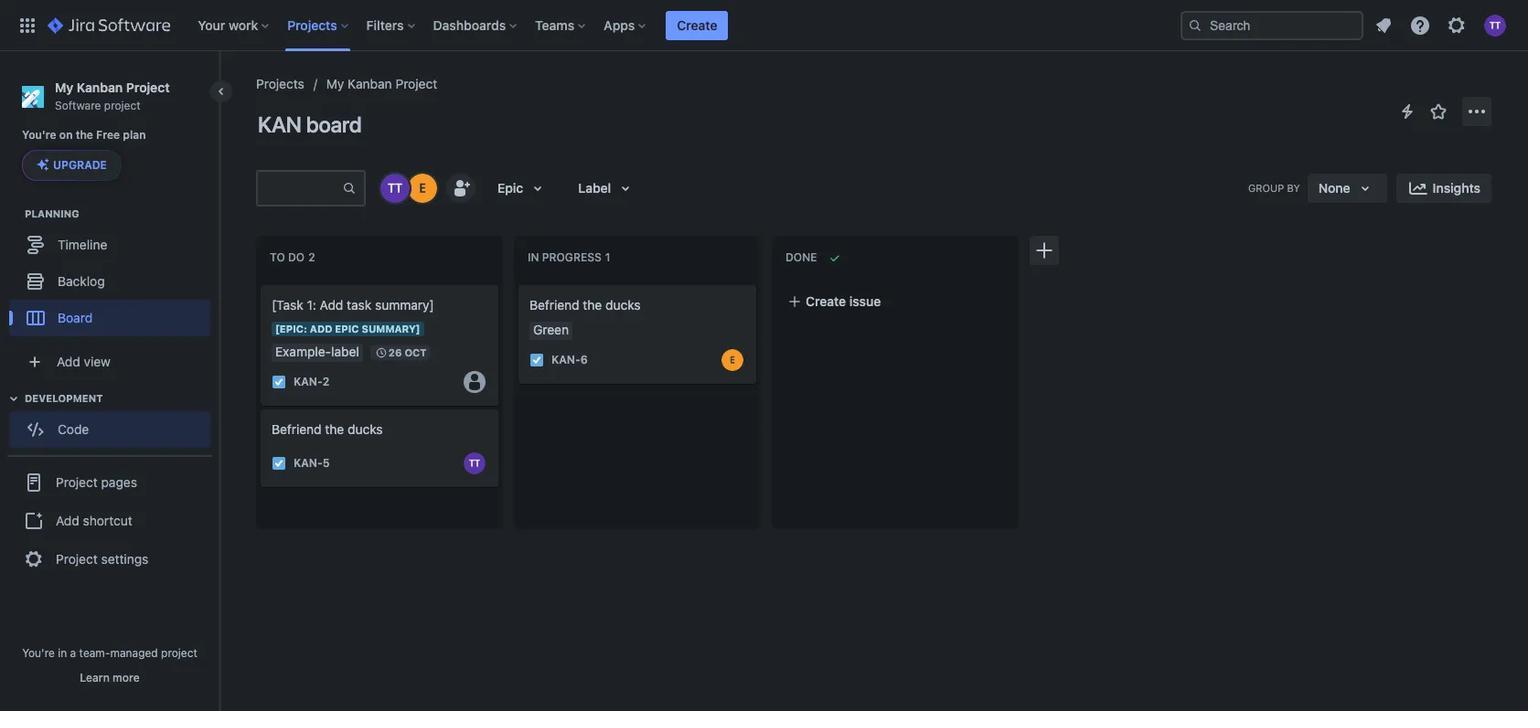 Task type: locate. For each thing, give the bounding box(es) containing it.
0 horizontal spatial the
[[76, 128, 93, 142]]

1 horizontal spatial my
[[326, 76, 344, 91]]

1 horizontal spatial the
[[325, 422, 344, 437]]

the down "progress" in the left top of the page
[[583, 297, 602, 313]]

1 create issue image from the left
[[250, 273, 272, 295]]

software
[[55, 99, 101, 112]]

my inside my kanban project software project
[[55, 80, 73, 95]]

kanban up "board"
[[348, 76, 392, 91]]

filters
[[367, 17, 404, 32]]

1 vertical spatial task image
[[272, 375, 286, 390]]

0 vertical spatial you're
[[22, 128, 56, 142]]

1 vertical spatial create
[[806, 294, 846, 309]]

2 vertical spatial add
[[56, 513, 79, 529]]

1 vertical spatial add
[[57, 354, 80, 370]]

label button
[[567, 174, 648, 203]]

project
[[396, 76, 437, 91], [126, 80, 170, 95], [56, 475, 98, 490], [56, 552, 98, 567]]

project
[[104, 99, 141, 112], [161, 647, 197, 660]]

group
[[7, 456, 212, 586]]

0 vertical spatial befriend
[[530, 297, 580, 313]]

in progress
[[528, 251, 602, 265]]

my up "board"
[[326, 76, 344, 91]]

project down add shortcut
[[56, 552, 98, 567]]

my up software
[[55, 80, 73, 95]]

0 vertical spatial ducks
[[606, 297, 641, 313]]

my
[[326, 76, 344, 91], [55, 80, 73, 95]]

1 vertical spatial ducks
[[348, 422, 383, 437]]

1 vertical spatial kan-
[[294, 375, 323, 389]]

project settings link
[[7, 540, 212, 580]]

create
[[677, 17, 718, 32], [806, 294, 846, 309]]

kan-2
[[294, 375, 330, 389]]

0 horizontal spatial ducks
[[348, 422, 383, 437]]

projects inside dropdown button
[[287, 17, 337, 32]]

code
[[58, 422, 89, 437]]

create issue image for [task 1: add task summary]
[[250, 273, 272, 295]]

0 horizontal spatial create issue image
[[250, 273, 272, 295]]

you're for you're on the free plan
[[22, 128, 56, 142]]

project inside my kanban project software project
[[126, 80, 170, 95]]

task image
[[530, 353, 544, 368], [272, 375, 286, 390], [272, 456, 286, 471]]

task image for befriend the ducks
[[530, 353, 544, 368]]

kanban
[[348, 76, 392, 91], [77, 80, 123, 95]]

jira software image
[[48, 14, 170, 36], [48, 14, 170, 36]]

epic button
[[487, 174, 560, 203]]

assignee: terry turtle image
[[464, 453, 486, 475]]

1 horizontal spatial create
[[806, 294, 846, 309]]

6
[[581, 353, 588, 367]]

in
[[58, 647, 67, 660]]

add inside dropdown button
[[57, 354, 80, 370]]

managed
[[110, 647, 158, 660]]

done
[[786, 251, 817, 265]]

create issue image down in at the left top of page
[[508, 273, 530, 295]]

2
[[323, 375, 330, 389]]

task image left the kan-5 link
[[272, 456, 286, 471]]

the
[[76, 128, 93, 142], [583, 297, 602, 313], [325, 422, 344, 437]]

task image for [task 1: add task summary]
[[272, 375, 286, 390]]

search image
[[1188, 18, 1203, 32]]

0 horizontal spatial create
[[677, 17, 718, 32]]

1 vertical spatial you're
[[22, 647, 55, 660]]

befriend down "in progress" at the top left of the page
[[530, 297, 580, 313]]

1 horizontal spatial project
[[161, 647, 197, 660]]

2 create issue image from the left
[[508, 273, 530, 295]]

befriend up kan-5
[[272, 422, 322, 437]]

1 you're from the top
[[22, 128, 56, 142]]

create right apps popup button
[[677, 17, 718, 32]]

befriend the ducks down "progress" in the left top of the page
[[530, 297, 641, 313]]

projects for projects dropdown button
[[287, 17, 337, 32]]

1 horizontal spatial befriend
[[530, 297, 580, 313]]

assignee: eloisefrancis23 image
[[722, 349, 744, 371]]

projects up projects link
[[287, 17, 337, 32]]

your work button
[[192, 11, 276, 40]]

kan- for [task
[[294, 375, 323, 389]]

create issue image down to
[[250, 273, 272, 295]]

add right 1:
[[320, 297, 343, 313]]

create left issue
[[806, 294, 846, 309]]

add shortcut
[[56, 513, 132, 529]]

26 oct
[[389, 347, 427, 359]]

my kanban project software project
[[55, 80, 170, 112]]

projects button
[[282, 11, 356, 40]]

kanban inside my kanban project software project
[[77, 80, 123, 95]]

planning group
[[9, 207, 219, 342]]

add people image
[[450, 177, 472, 199]]

add for add shortcut
[[56, 513, 79, 529]]

kan
[[258, 112, 302, 137]]

timeline
[[58, 237, 107, 252]]

0 vertical spatial projects
[[287, 17, 337, 32]]

1 vertical spatial project
[[161, 647, 197, 660]]

0 horizontal spatial befriend
[[272, 422, 322, 437]]

0 vertical spatial the
[[76, 128, 93, 142]]

kanban for my kanban project
[[348, 76, 392, 91]]

unassigned image
[[464, 371, 486, 393]]

1 horizontal spatial create issue image
[[508, 273, 530, 295]]

the up '5'
[[325, 422, 344, 437]]

Search field
[[1181, 11, 1364, 40]]

0 vertical spatial kan-
[[552, 353, 581, 367]]

backlog
[[58, 273, 105, 289]]

development
[[25, 393, 103, 405]]

26 october 2023 image
[[374, 346, 389, 360], [374, 346, 389, 360]]

1 vertical spatial the
[[583, 297, 602, 313]]

task image left the kan-2 link
[[272, 375, 286, 390]]

planning
[[25, 208, 79, 220]]

timeline link
[[9, 227, 210, 264]]

2 you're from the top
[[22, 647, 55, 660]]

board
[[306, 112, 362, 137]]

add inside button
[[56, 513, 79, 529]]

0 horizontal spatial my
[[55, 80, 73, 95]]

1 vertical spatial projects
[[256, 76, 304, 91]]

you're
[[22, 128, 56, 142], [22, 647, 55, 660]]

0 horizontal spatial befriend the ducks
[[272, 422, 383, 437]]

project pages link
[[7, 463, 212, 503]]

befriend
[[530, 297, 580, 313], [272, 422, 322, 437]]

view
[[84, 354, 111, 370]]

project right managed
[[161, 647, 197, 660]]

kanban up software
[[77, 80, 123, 95]]

create for create
[[677, 17, 718, 32]]

insights image
[[1408, 177, 1429, 199]]

add left view
[[57, 354, 80, 370]]

0 vertical spatial create
[[677, 17, 718, 32]]

group containing project pages
[[7, 456, 212, 586]]

0 vertical spatial befriend the ducks
[[530, 297, 641, 313]]

summary]
[[375, 297, 434, 313]]

befriend the ducks up '5'
[[272, 422, 383, 437]]

projects
[[287, 17, 337, 32], [256, 76, 304, 91]]

projects up kan
[[256, 76, 304, 91]]

create button
[[666, 11, 729, 40]]

1 horizontal spatial befriend the ducks
[[530, 297, 641, 313]]

project up 'plan'
[[104, 99, 141, 112]]

create column image
[[1034, 240, 1056, 262]]

you're left the in
[[22, 647, 55, 660]]

you're on the free plan
[[22, 128, 146, 142]]

my for my kanban project software project
[[55, 80, 73, 95]]

my kanban project link
[[326, 73, 437, 95]]

plan
[[123, 128, 146, 142]]

my kanban project
[[326, 76, 437, 91]]

filters button
[[361, 11, 422, 40]]

0 horizontal spatial project
[[104, 99, 141, 112]]

terry turtle image
[[381, 174, 410, 203]]

add view button
[[11, 344, 209, 381]]

the right 'on'
[[76, 128, 93, 142]]

you're left 'on'
[[22, 128, 56, 142]]

add
[[320, 297, 343, 313], [57, 354, 80, 370], [56, 513, 79, 529]]

0 vertical spatial add
[[320, 297, 343, 313]]

appswitcher icon image
[[16, 14, 38, 36]]

planning image
[[3, 203, 25, 225]]

notifications image
[[1373, 14, 1395, 36]]

0 vertical spatial task image
[[530, 353, 544, 368]]

projects for projects link
[[256, 76, 304, 91]]

[task 1: add task summary]
[[272, 297, 434, 313]]

create inside primary element
[[677, 17, 718, 32]]

0 horizontal spatial kanban
[[77, 80, 123, 95]]

1:
[[307, 297, 316, 313]]

add left shortcut
[[56, 513, 79, 529]]

banner containing your work
[[0, 0, 1529, 51]]

create issue image
[[250, 273, 272, 295], [508, 273, 530, 295]]

project up 'plan'
[[126, 80, 170, 95]]

group
[[1249, 182, 1285, 194]]

task image left kan-6 link
[[530, 353, 544, 368]]

dashboards
[[433, 17, 506, 32]]

create for create issue
[[806, 294, 846, 309]]

to do element
[[270, 251, 319, 265]]

0 vertical spatial project
[[104, 99, 141, 112]]

1 horizontal spatial kanban
[[348, 76, 392, 91]]

you're for you're in a team-managed project
[[22, 647, 55, 660]]

banner
[[0, 0, 1529, 51]]

kan-5
[[294, 457, 330, 470]]



Task type: vqa. For each thing, say whether or not it's contained in the screenshot.
automations menu button icon
yes



Task type: describe. For each thing, give the bounding box(es) containing it.
2 vertical spatial kan-
[[294, 457, 323, 470]]

automations menu button icon image
[[1397, 100, 1419, 122]]

a
[[70, 647, 76, 660]]

more image
[[1466, 101, 1488, 123]]

apps button
[[598, 11, 653, 40]]

none
[[1319, 180, 1351, 196]]

project pages
[[56, 475, 137, 490]]

teams button
[[530, 11, 593, 40]]

do
[[288, 251, 305, 265]]

project down filters "dropdown button"
[[396, 76, 437, 91]]

in
[[528, 251, 539, 265]]

shortcut
[[83, 513, 132, 529]]

1 vertical spatial befriend the ducks
[[272, 422, 383, 437]]

insights
[[1433, 180, 1481, 196]]

free
[[96, 128, 120, 142]]

1 vertical spatial befriend
[[272, 422, 322, 437]]

5
[[323, 457, 330, 470]]

kan-6
[[552, 353, 588, 367]]

my for my kanban project
[[326, 76, 344, 91]]

none button
[[1308, 174, 1387, 203]]

label
[[578, 180, 611, 196]]

your work
[[198, 17, 258, 32]]

to
[[270, 251, 285, 265]]

dashboards button
[[428, 11, 524, 40]]

primary element
[[11, 0, 1181, 51]]

[task
[[272, 297, 303, 313]]

your profile and settings image
[[1485, 14, 1507, 36]]

on
[[59, 128, 73, 142]]

26
[[389, 347, 402, 359]]

insights button
[[1397, 174, 1492, 203]]

epic
[[498, 180, 524, 196]]

task
[[347, 297, 372, 313]]

learn
[[80, 671, 110, 685]]

more
[[113, 671, 140, 685]]

development group
[[9, 392, 219, 454]]

board link
[[9, 300, 210, 337]]

upgrade
[[53, 159, 107, 172]]

development image
[[3, 388, 25, 410]]

add for add view
[[57, 354, 80, 370]]

your
[[198, 17, 225, 32]]

in progress element
[[528, 251, 614, 265]]

settings image
[[1446, 14, 1468, 36]]

code link
[[9, 412, 210, 449]]

issue
[[850, 294, 881, 309]]

project inside my kanban project software project
[[104, 99, 141, 112]]

progress
[[542, 251, 602, 265]]

kan-6 link
[[552, 353, 588, 368]]

by
[[1287, 182, 1301, 194]]

apps
[[604, 17, 635, 32]]

settings
[[101, 552, 148, 567]]

team-
[[79, 647, 110, 660]]

add view
[[57, 354, 111, 370]]

eloisefrancis23 image
[[408, 174, 437, 203]]

create issue button
[[777, 285, 1015, 318]]

project settings
[[56, 552, 148, 567]]

create issue image for befriend the ducks
[[508, 273, 530, 295]]

kanban for my kanban project software project
[[77, 80, 123, 95]]

kan- for befriend
[[552, 353, 581, 367]]

Search this board text field
[[258, 172, 342, 205]]

pages
[[101, 475, 137, 490]]

kan-2 link
[[294, 375, 330, 390]]

work
[[229, 17, 258, 32]]

2 vertical spatial the
[[325, 422, 344, 437]]

learn more button
[[80, 671, 140, 686]]

help image
[[1410, 14, 1432, 36]]

kan board
[[258, 112, 362, 137]]

create issue
[[806, 294, 881, 309]]

2 vertical spatial task image
[[272, 456, 286, 471]]

teams
[[535, 17, 575, 32]]

oct
[[405, 347, 427, 359]]

board
[[58, 310, 93, 326]]

to do
[[270, 251, 305, 265]]

you're in a team-managed project
[[22, 647, 197, 660]]

2 horizontal spatial the
[[583, 297, 602, 313]]

backlog link
[[9, 264, 210, 300]]

add shortcut button
[[7, 503, 212, 540]]

learn more
[[80, 671, 140, 685]]

group by
[[1249, 182, 1301, 194]]

upgrade button
[[23, 151, 121, 181]]

1 horizontal spatial ducks
[[606, 297, 641, 313]]

star kan board image
[[1428, 101, 1450, 123]]

kan-5 link
[[294, 456, 330, 471]]

projects link
[[256, 73, 304, 95]]

project up add shortcut
[[56, 475, 98, 490]]



